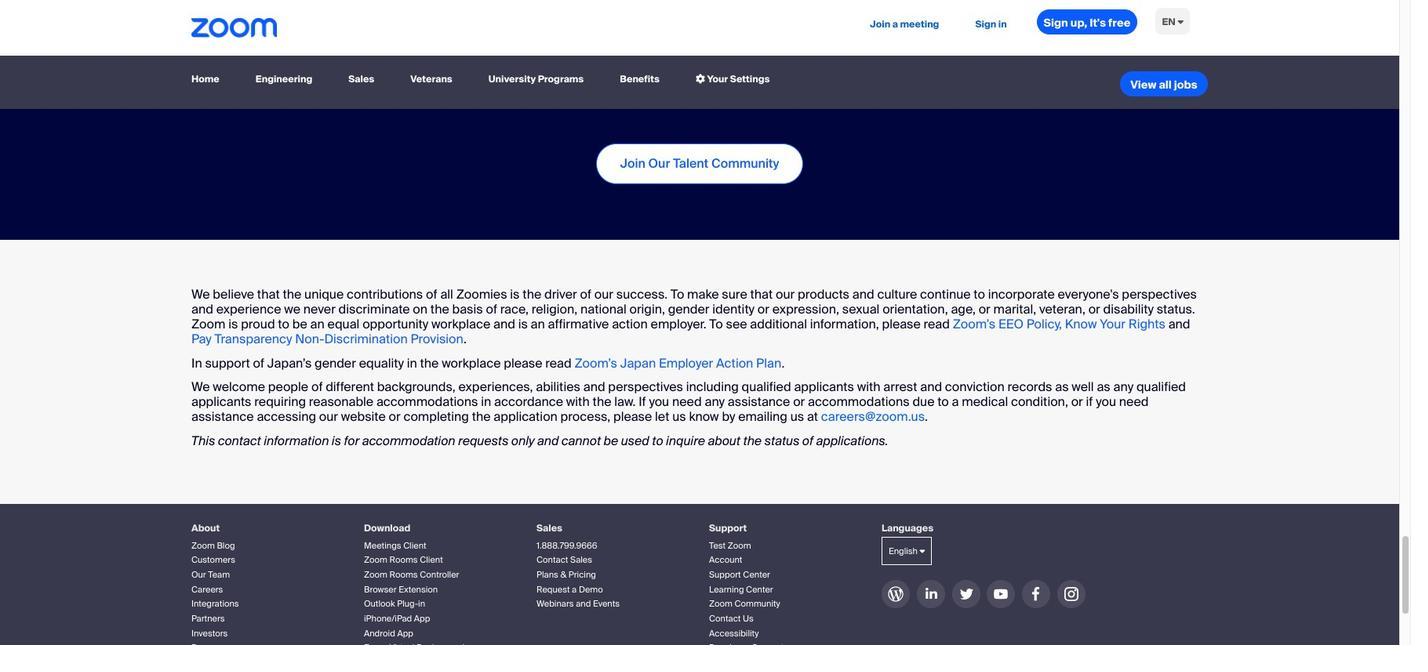 Task type: locate. For each thing, give the bounding box(es) containing it.
be inside we believe that the unique contributions of all zoomies is the driver of our success. to make sure that our products and culture continue to incorporate everyone's perspectives and experience we never discriminate on the basis of race, religion, national origin, gender identity or expression, sexual orientation, age, or marital, veteran, or disability status. zoom is proud to be an equal opportunity workplace and is an affirmative action employer. to see additional information, please read
[[292, 316, 307, 333]]

join left the talent on the top of the page
[[620, 156, 645, 172]]

1 support from the top
[[709, 523, 747, 535]]

in support of japan's gender equality in the workplace please read zoom's japan employer action plan .
[[191, 355, 785, 372]]

0 vertical spatial a
[[892, 18, 898, 31]]

0 horizontal spatial join
[[620, 156, 645, 172]]

caret down image
[[1178, 17, 1184, 27], [920, 546, 925, 555]]

we down in in the left bottom of the page
[[191, 379, 210, 395]]

1 vertical spatial rooms
[[389, 569, 418, 580]]

the up cog image on the top of page
[[681, 19, 723, 53]]

or right emailing
[[793, 394, 805, 410]]

1 vertical spatial center
[[746, 584, 773, 595]]

different
[[326, 379, 374, 395]]

contact up accessibility
[[709, 613, 741, 624]]

pricing
[[569, 569, 596, 580]]

integrations link
[[191, 599, 239, 610]]

2 that from the left
[[750, 286, 773, 303]]

about link
[[191, 523, 220, 535]]

non-
[[295, 331, 324, 348]]

with up cannot
[[566, 394, 590, 410]]

zoom down believe in the top left of the page
[[191, 316, 225, 333]]

sales up "pricing"
[[570, 555, 592, 566]]

iphone/ipad app link
[[364, 613, 430, 624]]

we left believe in the top left of the page
[[191, 286, 210, 303]]

a left medical
[[952, 394, 959, 410]]

app down plug- at the left of the page
[[414, 613, 430, 624]]

android
[[364, 628, 395, 639]]

perspectives inside we believe that the unique contributions of all zoomies is the driver of our success. to make sure that our products and culture continue to incorporate everyone's perspectives and experience we never discriminate on the basis of race, religion, national origin, gender identity or expression, sexual orientation, age, or marital, veteran, or disability status. zoom is proud to be an equal opportunity workplace and is an affirmative action employer. to see additional information, please read
[[1122, 286, 1197, 303]]

0 vertical spatial sales link
[[342, 66, 381, 93]]

2 horizontal spatial .
[[925, 409, 928, 425]]

sales link up 1.888.799.9666
[[537, 523, 562, 535]]

account
[[709, 555, 742, 566]]

gender inside we believe that the unique contributions of all zoomies is the driver of our success. to make sure that our products and culture continue to incorporate everyone's perspectives and experience we never discriminate on the basis of race, religion, national origin, gender identity or expression, sexual orientation, age, or marital, veteran, or disability status. zoom is proud to be an equal opportunity workplace and is an affirmative action employer. to see additional information, please read
[[668, 301, 709, 318]]

any right if
[[1113, 379, 1134, 395]]

sign for sign up and stay up to date on what's happening at zoom!
[[505, 89, 534, 107]]

0 vertical spatial read
[[924, 316, 950, 333]]

we for we welcome people of different backgrounds, experiences, abilities and perspectives including qualified applicants with arrest and conviction records as well as any qualified applicants requiring reasonable accommodations in accordance with the law. if you need any assistance or accommodations due to a medical condition, or if you need assistance accessing our website or completing the application process, please let us know by emailing us at
[[191, 379, 210, 395]]

sales for sales
[[348, 73, 374, 85]]

we inside we welcome people of different backgrounds, experiences, abilities and perspectives including qualified applicants with arrest and conviction records as well as any qualified applicants requiring reasonable accommodations in accordance with the law. if you need any assistance or accommodations due to a medical condition, or if you need assistance accessing our website or completing the application process, please let us know by emailing us at
[[191, 379, 210, 395]]

need right if
[[1119, 394, 1149, 410]]

1 qualified from the left
[[742, 379, 791, 395]]

experience
[[216, 301, 281, 318]]

0 vertical spatial your
[[707, 73, 728, 85]]

all left jobs
[[1159, 78, 1172, 92]]

this
[[191, 433, 215, 449]]

veterans
[[410, 73, 452, 85]]

origin,
[[629, 301, 665, 318]]

iphone/ipad
[[364, 613, 412, 624]]

. inside the zoom's eeo policy, know your rights and pay transparency non-discrimination provision .
[[463, 331, 467, 348]]

2 as from the left
[[1097, 379, 1110, 395]]

1 horizontal spatial app
[[414, 613, 430, 624]]

we inside we believe that the unique contributions of all zoomies is the driver of our success. to make sure that our products and culture continue to incorporate everyone's perspectives and experience we never discriminate on the basis of race, religion, national origin, gender identity or expression, sexual orientation, age, or marital, veteran, or disability status. zoom is proud to be an equal opportunity workplace and is an affirmative action employer. to see additional information, please read
[[191, 286, 210, 303]]

qualified down rights
[[1136, 379, 1186, 395]]

0 vertical spatial contact
[[537, 555, 568, 566]]

with up careers@zoom.us link
[[857, 379, 881, 395]]

0 horizontal spatial on
[[413, 301, 428, 318]]

due
[[913, 394, 935, 410]]

of down transparency
[[253, 355, 264, 372]]

contact inside test zoom account support center learning center zoom community contact us accessibility
[[709, 613, 741, 624]]

at up applications.
[[807, 409, 818, 425]]

sign right meeting
[[975, 18, 996, 31]]

zoom down about link
[[191, 540, 215, 551]]

1 horizontal spatial be
[[604, 433, 618, 449]]

investors
[[191, 628, 228, 639]]

products
[[798, 286, 849, 303]]

be left used
[[604, 433, 618, 449]]

0 horizontal spatial qualified
[[742, 379, 791, 395]]

workplace inside we believe that the unique contributions of all zoomies is the driver of our success. to make sure that our products and culture continue to incorporate everyone's perspectives and experience we never discriminate on the basis of race, religion, national origin, gender identity or expression, sexual orientation, age, or marital, veteran, or disability status. zoom is proud to be an equal opportunity workplace and is an affirmative action employer. to see additional information, please read
[[431, 316, 490, 333]]

religion,
[[532, 301, 577, 318]]

read left age,
[[924, 316, 950, 333]]

join for join our talent community
[[620, 156, 645, 172]]

us
[[743, 613, 754, 624]]

1 vertical spatial zoom's
[[575, 355, 617, 372]]

join our talent community
[[620, 156, 779, 172]]

zoom up the browser
[[364, 569, 387, 580]]

team
[[208, 569, 230, 580]]

zoom
[[191, 316, 225, 333], [191, 540, 215, 551], [728, 540, 751, 551], [364, 555, 387, 566], [364, 569, 387, 580], [709, 599, 733, 610]]

0 horizontal spatial app
[[397, 628, 413, 639]]

events
[[593, 599, 620, 610]]

opportunity
[[362, 316, 428, 333]]

test zoom link
[[709, 540, 751, 551]]

1 vertical spatial support
[[709, 569, 741, 580]]

0 vertical spatial zoom's
[[953, 316, 995, 333]]

it's
[[1090, 16, 1106, 30]]

caret down image inside en popup button
[[1178, 17, 1184, 27]]

1 vertical spatial perspectives
[[608, 379, 683, 395]]

abilities
[[536, 379, 580, 395]]

us up status
[[790, 409, 804, 425]]

0 horizontal spatial sales
[[348, 73, 374, 85]]

our left website
[[319, 409, 338, 425]]

outlook
[[364, 599, 395, 610]]

1 horizontal spatial caret down image
[[1178, 17, 1184, 27]]

be
[[292, 316, 307, 333], [604, 433, 618, 449]]

accommodations up applications.
[[808, 394, 910, 410]]

1 horizontal spatial all
[[1159, 78, 1172, 92]]

0 vertical spatial be
[[292, 316, 307, 333]]

1 an from the left
[[310, 316, 325, 333]]

sales up 1.888.799.9666
[[537, 523, 562, 535]]

1 horizontal spatial .
[[782, 355, 785, 372]]

2 horizontal spatial sign
[[1044, 16, 1068, 30]]

1 horizontal spatial up
[[617, 89, 635, 107]]

0 horizontal spatial an
[[310, 316, 325, 333]]

on
[[689, 89, 707, 107], [413, 301, 428, 318]]

contact up plans
[[537, 555, 568, 566]]

to right continue
[[974, 286, 985, 303]]

as right if
[[1097, 379, 1110, 395]]

0 horizontal spatial accommodations
[[376, 394, 478, 410]]

0 horizontal spatial perspectives
[[608, 379, 683, 395]]

be down unique
[[292, 316, 307, 333]]

as
[[1055, 379, 1069, 395], [1097, 379, 1110, 395]]

1 need from the left
[[672, 394, 702, 410]]

1 horizontal spatial join
[[870, 18, 890, 31]]

the left law.
[[593, 394, 611, 410]]

join
[[870, 18, 890, 31], [620, 156, 645, 172]]

sign in
[[975, 18, 1007, 31]]

2 support from the top
[[709, 569, 741, 580]]

in inside we welcome people of different backgrounds, experiences, abilities and perspectives including qualified applicants with arrest and conviction records as well as any qualified applicants requiring reasonable accommodations in accordance with the law. if you need any assistance or accommodations due to a medical condition, or if you need assistance accessing our website or completing the application process, please let us know by emailing us at
[[481, 394, 491, 410]]

2 vertical spatial .
[[925, 409, 928, 425]]

support inside test zoom account support center learning center zoom community contact us accessibility
[[709, 569, 741, 580]]

outlook plug-in link
[[364, 599, 425, 610]]

1 vertical spatial at
[[807, 409, 818, 425]]

1 horizontal spatial perspectives
[[1122, 286, 1197, 303]]

0 horizontal spatial .
[[463, 331, 467, 348]]

sales link
[[342, 66, 381, 93], [537, 523, 562, 535]]

en
[[1162, 16, 1176, 28]]

sexual
[[842, 301, 880, 318]]

1 vertical spatial please
[[504, 355, 542, 372]]

2 vertical spatial sales
[[570, 555, 592, 566]]

any up the about
[[705, 394, 725, 410]]

your right cog image on the top of page
[[707, 73, 728, 85]]

0 horizontal spatial zoom's
[[575, 355, 617, 372]]

0 horizontal spatial please
[[504, 355, 542, 372]]

sign inside the sign in link
[[975, 18, 996, 31]]

our inside we welcome people of different backgrounds, experiences, abilities and perspectives including qualified applicants with arrest and conviction records as well as any qualified applicants requiring reasonable accommodations in accordance with the law. if you need any assistance or accommodations due to a medical condition, or if you need assistance accessing our website or completing the application process, please let us know by emailing us at
[[319, 409, 338, 425]]

rooms up zoom rooms controller link
[[389, 555, 418, 566]]

and down programs
[[557, 89, 583, 107]]

caret down image inside english "dropdown button"
[[920, 546, 925, 555]]

browser
[[364, 584, 397, 595]]

up down university programs
[[537, 89, 554, 107]]

on down cog image on the top of page
[[689, 89, 707, 107]]

sign down university
[[505, 89, 534, 107]]

applicants down support
[[191, 394, 251, 410]]

zoom's japan employer action plan link
[[575, 355, 782, 372]]

1 horizontal spatial us
[[790, 409, 804, 425]]

unique
[[304, 286, 344, 303]]

sign
[[1044, 16, 1068, 30], [975, 18, 996, 31], [505, 89, 534, 107]]

read
[[924, 316, 950, 333], [545, 355, 572, 372]]

0 vertical spatial join
[[870, 18, 890, 31]]

1 vertical spatial on
[[413, 301, 428, 318]]

by
[[722, 409, 735, 425]]

zoomies
[[456, 286, 507, 303]]

read up abilities
[[545, 355, 572, 372]]

accommodations up the accommodation
[[376, 394, 478, 410]]

1 we from the top
[[191, 286, 210, 303]]

0 horizontal spatial as
[[1055, 379, 1069, 395]]

app down iphone/ipad app link
[[397, 628, 413, 639]]

0 vertical spatial all
[[1159, 78, 1172, 92]]

2 horizontal spatial a
[[952, 394, 959, 410]]

1 as from the left
[[1055, 379, 1069, 395]]

2 horizontal spatial please
[[882, 316, 921, 333]]

sign left up, at the top right of page
[[1044, 16, 1068, 30]]

and up pay on the left bottom of page
[[191, 301, 213, 318]]

1 vertical spatial caret down image
[[920, 546, 925, 555]]

zoom blog link
[[191, 540, 235, 551]]

rooms down zoom rooms client 'link' on the bottom of page
[[389, 569, 418, 580]]

equality
[[359, 355, 404, 372]]

careers@zoom.us
[[821, 409, 925, 425]]

center up the learning center link on the bottom right
[[743, 569, 770, 580]]

to down benefits
[[638, 89, 652, 107]]

make
[[687, 286, 719, 303]]

a
[[892, 18, 898, 31], [952, 394, 959, 410], [572, 584, 577, 595]]

everyone's
[[1058, 286, 1119, 303]]

that left 'we'
[[257, 286, 280, 303]]

1 vertical spatial sales
[[537, 523, 562, 535]]

qualified down plan
[[742, 379, 791, 395]]

up down benefits
[[617, 89, 635, 107]]

the down emailing
[[743, 433, 762, 449]]

a left meeting
[[892, 18, 898, 31]]

sales left veterans
[[348, 73, 374, 85]]

stay
[[586, 89, 614, 107]]

reasonable
[[309, 394, 373, 410]]

to right due
[[938, 394, 949, 410]]

&
[[560, 569, 566, 580]]

1 you from the left
[[649, 394, 669, 410]]

2 accommodations from the left
[[808, 394, 910, 410]]

and inside the zoom's eeo policy, know your rights and pay transparency non-discrimination provision .
[[1168, 316, 1190, 333]]

jobs
[[1174, 78, 1197, 92]]

webinars and events link
[[537, 599, 620, 610]]

zoom's left japan
[[575, 355, 617, 372]]

your right know
[[1100, 316, 1126, 333]]

accessing
[[257, 409, 316, 425]]

0 vertical spatial sales
[[348, 73, 374, 85]]

0 horizontal spatial caret down image
[[920, 546, 925, 555]]

0 horizontal spatial all
[[440, 286, 453, 303]]

at
[[832, 89, 846, 107], [807, 409, 818, 425]]

2 vertical spatial a
[[572, 584, 577, 595]]

1 horizontal spatial contact
[[709, 613, 741, 624]]

1 that from the left
[[257, 286, 280, 303]]

1 vertical spatial join
[[620, 156, 645, 172]]

0 vertical spatial workplace
[[431, 316, 490, 333]]

0 horizontal spatial you
[[649, 394, 669, 410]]

1 horizontal spatial zoom's
[[953, 316, 995, 333]]

in down in support of japan's gender equality in the workplace please read zoom's japan employer action plan .
[[481, 394, 491, 410]]

zoom rooms client link
[[364, 555, 443, 566]]

an right race, at the top left
[[531, 316, 545, 333]]

is left proud
[[228, 316, 238, 333]]

1 vertical spatial be
[[604, 433, 618, 449]]

zoom up account link
[[728, 540, 751, 551]]

meetings client link
[[364, 540, 426, 551]]

expression,
[[772, 301, 839, 318]]

plug-
[[397, 599, 418, 610]]

0 horizontal spatial gender
[[315, 355, 356, 372]]

zoom down the "learning"
[[709, 599, 733, 610]]

0 vertical spatial gender
[[668, 301, 709, 318]]

let
[[655, 409, 669, 425]]

0 vertical spatial center
[[743, 569, 770, 580]]

cog image
[[696, 74, 705, 84]]

0 horizontal spatial up
[[537, 89, 554, 107]]

sign for sign up, it's free
[[1044, 16, 1068, 30]]

at left zoom!
[[832, 89, 846, 107]]

1 vertical spatial sales link
[[537, 523, 562, 535]]

2 up from the left
[[617, 89, 635, 107]]

is right zoomies
[[510, 286, 520, 303]]

1 horizontal spatial sign
[[975, 18, 996, 31]]

1 vertical spatial a
[[952, 394, 959, 410]]

2 rooms from the top
[[389, 569, 418, 580]]

in right stay on the top of the page
[[652, 19, 676, 53]]

1 horizontal spatial at
[[832, 89, 846, 107]]

extension
[[399, 584, 438, 595]]

1 horizontal spatial qualified
[[1136, 379, 1186, 395]]

to right used
[[652, 433, 663, 449]]

on up provision
[[413, 301, 428, 318]]

0 horizontal spatial that
[[257, 286, 280, 303]]

1 vertical spatial we
[[191, 379, 210, 395]]

happening
[[758, 89, 829, 107]]

2 horizontal spatial sales
[[570, 555, 592, 566]]

inquire
[[666, 433, 705, 449]]

0 vertical spatial we
[[191, 286, 210, 303]]

please up experiences,
[[504, 355, 542, 372]]

0 horizontal spatial us
[[672, 409, 686, 425]]

see
[[726, 316, 747, 333]]

0 horizontal spatial sign
[[505, 89, 534, 107]]

and right only
[[537, 433, 559, 449]]

assistance up contact
[[191, 409, 254, 425]]

client up zoom rooms client 'link' on the bottom of page
[[403, 540, 426, 551]]

us right let
[[672, 409, 686, 425]]

1 horizontal spatial an
[[531, 316, 545, 333]]

an left "equal"
[[310, 316, 325, 333]]

backgrounds,
[[377, 379, 455, 395]]

completing
[[403, 409, 469, 425]]

date
[[655, 89, 686, 107]]

applicants up careers@zoom.us link
[[794, 379, 854, 395]]

careers@zoom.us .
[[821, 409, 928, 425]]

2 we from the top
[[191, 379, 210, 395]]

transparency
[[215, 331, 292, 348]]

assistance down plan
[[728, 394, 790, 410]]

home
[[191, 73, 219, 85]]

know
[[1065, 316, 1097, 333]]

0 horizontal spatial at
[[807, 409, 818, 425]]

please up used
[[613, 409, 652, 425]]

0 horizontal spatial sales link
[[342, 66, 381, 93]]

need right let
[[672, 394, 702, 410]]

status.
[[1157, 301, 1195, 318]]

know your rights link
[[1065, 316, 1165, 333]]

workplace up experiences,
[[442, 355, 501, 372]]

0 horizontal spatial contact
[[537, 555, 568, 566]]

in inside meetings client zoom rooms client zoom rooms controller browser extension outlook plug-in iphone/ipad app android app
[[418, 599, 425, 610]]

1 horizontal spatial your
[[1100, 316, 1126, 333]]

we for we believe that the unique contributions of all zoomies is the driver of our success. to make sure that our products and culture continue to incorporate everyone's perspectives and experience we never discriminate on the basis of race, religion, national origin, gender identity or expression, sexual orientation, age, or marital, veteran, or disability status. zoom is proud to be an equal opportunity workplace and is an affirmative action employer. to see additional information, please read
[[191, 286, 210, 303]]

1 horizontal spatial on
[[689, 89, 707, 107]]

what's
[[710, 89, 755, 107]]

1 rooms from the top
[[389, 555, 418, 566]]

support down account
[[709, 569, 741, 580]]

0 horizontal spatial a
[[572, 584, 577, 595]]

0 vertical spatial .
[[463, 331, 467, 348]]

1 horizontal spatial sales
[[537, 523, 562, 535]]

0 vertical spatial support
[[709, 523, 747, 535]]

sign inside sign up, it's free link
[[1044, 16, 1068, 30]]

of right status
[[802, 433, 813, 449]]

please inside we believe that the unique contributions of all zoomies is the driver of our success. to make sure that our products and culture continue to incorporate everyone's perspectives and experience we never discriminate on the basis of race, religion, national origin, gender identity or expression, sexual orientation, age, or marital, veteran, or disability status. zoom is proud to be an equal opportunity workplace and is an affirmative action employer. to see additional information, please read
[[882, 316, 921, 333]]

well
[[1072, 379, 1094, 395]]

support center link
[[709, 569, 770, 580]]

1 horizontal spatial as
[[1097, 379, 1110, 395]]

0 vertical spatial at
[[832, 89, 846, 107]]

the left basis
[[430, 301, 449, 318]]

1 horizontal spatial that
[[750, 286, 773, 303]]

your settings link
[[689, 66, 776, 93]]

please down culture
[[882, 316, 921, 333]]

in down extension
[[418, 599, 425, 610]]

pay
[[191, 331, 212, 348]]

1 horizontal spatial you
[[1096, 394, 1116, 410]]

this contact information is for accommodation requests only and cannot be used to inquire about the status of applications.
[[191, 433, 888, 449]]

zoom inside zoom blog customers our team careers integrations partners investors
[[191, 540, 215, 551]]

join a meeting link
[[864, 0, 945, 50]]

and down zoomies
[[493, 316, 515, 333]]

0 vertical spatial app
[[414, 613, 430, 624]]

webinars
[[537, 599, 574, 610]]

0 horizontal spatial need
[[672, 394, 702, 410]]

1 vertical spatial read
[[545, 355, 572, 372]]

0 vertical spatial please
[[882, 316, 921, 333]]

caret down image for en
[[1178, 17, 1184, 27]]



Task type: vqa. For each thing, say whether or not it's contained in the screenshot.
Ourselves Reflect Everyday
no



Task type: describe. For each thing, give the bounding box(es) containing it.
1 horizontal spatial a
[[892, 18, 898, 31]]

sign up, it's free
[[1044, 16, 1131, 30]]

0 horizontal spatial any
[[705, 394, 725, 410]]

our
[[191, 569, 206, 580]]

accordance
[[494, 394, 563, 410]]

including
[[686, 379, 739, 395]]

plans & pricing link
[[537, 569, 596, 580]]

provision
[[411, 331, 463, 348]]

your inside the zoom's eeo policy, know your rights and pay transparency non-discrimination provision .
[[1100, 316, 1126, 333]]

basis
[[452, 301, 483, 318]]

english button
[[882, 537, 932, 565]]

identity
[[712, 301, 755, 318]]

if
[[1086, 394, 1093, 410]]

all inside we believe that the unique contributions of all zoomies is the driver of our success. to make sure that our products and culture continue to incorporate everyone's perspectives and experience we never discriminate on the basis of race, religion, national origin, gender identity or expression, sexual orientation, age, or marital, veteran, or disability status. zoom is proud to be an equal opportunity workplace and is an affirmative action employer. to see additional information, please read
[[440, 286, 453, 303]]

support
[[205, 355, 250, 372]]

used
[[621, 433, 649, 449]]

our left the talent on the top of the page
[[648, 156, 670, 172]]

or up the accommodation
[[389, 409, 401, 425]]

support link
[[709, 523, 747, 535]]

0 horizontal spatial with
[[566, 394, 590, 410]]

contact us link
[[709, 613, 754, 624]]

2 need from the left
[[1119, 394, 1149, 410]]

read inside we believe that the unique contributions of all zoomies is the driver of our success. to make sure that our products and culture continue to incorporate everyone's perspectives and experience we never discriminate on the basis of race, religion, national origin, gender identity or expression, sexual orientation, age, or marital, veteran, or disability status. zoom is proud to be an equal opportunity workplace and is an affirmative action employer. to see additional information, please read
[[924, 316, 950, 333]]

1 accommodations from the left
[[376, 394, 478, 410]]

orientation,
[[883, 301, 948, 318]]

and up 'process,'
[[583, 379, 605, 395]]

university
[[489, 73, 536, 85]]

accommodation
[[362, 433, 455, 449]]

partners
[[191, 613, 225, 624]]

sales for sales 1.888.799.9666 contact sales plans & pricing request a demo webinars and events
[[537, 523, 562, 535]]

1 vertical spatial workplace
[[442, 355, 501, 372]]

we believe that the unique contributions of all zoomies is the driver of our success. to make sure that our products and culture continue to incorporate everyone's perspectives and experience we never discriminate on the basis of race, religion, national origin, gender identity or expression, sexual orientation, age, or marital, veteran, or disability status. zoom is proud to be an equal opportunity workplace and is an affirmative action employer. to see additional information, please read
[[191, 286, 1197, 333]]

know
[[689, 409, 719, 425]]

caret down image for english
[[920, 546, 925, 555]]

languages
[[882, 523, 934, 535]]

information,
[[810, 316, 879, 333]]

and right arrest
[[920, 379, 942, 395]]

or right age,
[[979, 301, 990, 318]]

japan's
[[267, 355, 312, 372]]

1 horizontal spatial applicants
[[794, 379, 854, 395]]

test zoom account support center learning center zoom community contact us accessibility
[[709, 540, 780, 639]]

1 vertical spatial .
[[782, 355, 785, 372]]

information
[[264, 433, 329, 449]]

the left driver
[[523, 286, 541, 303]]

sign up and stay up to date on what's happening at zoom!
[[505, 89, 894, 107]]

discrimination
[[324, 331, 408, 348]]

customers
[[191, 555, 235, 566]]

0 vertical spatial client
[[403, 540, 426, 551]]

law.
[[614, 394, 636, 410]]

and left culture
[[852, 286, 874, 303]]

of left race, at the top left
[[486, 301, 497, 318]]

0 horizontal spatial assistance
[[191, 409, 254, 425]]

talent
[[673, 156, 708, 172]]

1 horizontal spatial any
[[1113, 379, 1134, 395]]

or right the identity
[[758, 301, 769, 318]]

sign in link
[[969, 0, 1013, 50]]

free
[[1108, 16, 1131, 30]]

zoom inside we believe that the unique contributions of all zoomies is the driver of our success. to make sure that our products and culture continue to incorporate everyone's perspectives and experience we never discriminate on the basis of race, religion, national origin, gender identity or expression, sexual orientation, age, or marital, veteran, or disability status. zoom is proud to be an equal opportunity workplace and is an affirmative action employer. to see additional information, please read
[[191, 316, 225, 333]]

please inside we welcome people of different backgrounds, experiences, abilities and perspectives including qualified applicants with arrest and conviction records as well as any qualified applicants requiring reasonable accommodations in accordance with the law. if you need any assistance or accommodations due to a medical condition, or if you need assistance accessing our website or completing the application process, please let us know by emailing us at
[[613, 409, 652, 425]]

view all jobs link
[[1120, 72, 1208, 97]]

action
[[612, 316, 648, 333]]

perspectives inside we welcome people of different backgrounds, experiences, abilities and perspectives including qualified applicants with arrest and conviction records as well as any qualified applicants requiring reasonable accommodations in accordance with the law. if you need any assistance or accommodations due to a medical condition, or if you need assistance accessing our website or completing the application process, please let us know by emailing us at
[[608, 379, 683, 395]]

english
[[889, 546, 918, 557]]

sign up, it's free link
[[1037, 9, 1138, 35]]

for
[[344, 433, 359, 449]]

veteran,
[[1039, 301, 1085, 318]]

0 horizontal spatial applicants
[[191, 394, 251, 410]]

and inside sales 1.888.799.9666 contact sales plans & pricing request a demo webinars and events
[[576, 599, 591, 610]]

is left for
[[332, 433, 341, 449]]

on inside we believe that the unique contributions of all zoomies is the driver of our success. to make sure that our products and culture continue to incorporate everyone's perspectives and experience we never discriminate on the basis of race, religion, national origin, gender identity or expression, sexual orientation, age, or marital, veteran, or disability status. zoom is proud to be an equal opportunity workplace and is an affirmative action employer. to see additional information, please read
[[413, 301, 428, 318]]

home link
[[191, 66, 226, 93]]

zoom's eeo policy, know your rights and pay transparency non-discrimination provision .
[[191, 316, 1190, 348]]

our up additional
[[776, 286, 795, 303]]

1 horizontal spatial with
[[857, 379, 881, 395]]

is left religion,
[[518, 316, 528, 333]]

contact inside sales 1.888.799.9666 contact sales plans & pricing request a demo webinars and events
[[537, 555, 568, 566]]

emailing
[[738, 409, 787, 425]]

to right proud
[[278, 316, 289, 333]]

1 vertical spatial gender
[[315, 355, 356, 372]]

age,
[[951, 301, 976, 318]]

accessibility
[[709, 628, 759, 639]]

a inside we welcome people of different backgrounds, experiences, abilities and perspectives including qualified applicants with arrest and conviction records as well as any qualified applicants requiring reasonable accommodations in accordance with the law. if you need any assistance or accommodations due to a medical condition, or if you need assistance accessing our website or completing the application process, please let us know by emailing us at
[[952, 394, 959, 410]]

benefits
[[620, 73, 660, 85]]

sign for sign in
[[975, 18, 996, 31]]

in left up, at the top right of page
[[998, 18, 1007, 31]]

additional
[[750, 316, 807, 333]]

employer. to
[[651, 316, 723, 333]]

of left basis
[[426, 286, 437, 303]]

at inside we welcome people of different backgrounds, experiences, abilities and perspectives including qualified applicants with arrest and conviction records as well as any qualified applicants requiring reasonable accommodations in accordance with the law. if you need any assistance or accommodations due to a medical condition, or if you need assistance accessing our website or completing the application process, please let us know by emailing us at
[[807, 409, 818, 425]]

download
[[364, 523, 410, 535]]

employer
[[659, 355, 713, 372]]

join for join a meeting
[[870, 18, 890, 31]]

the down provision
[[420, 355, 439, 372]]

view all jobs
[[1131, 78, 1197, 92]]

to inside we welcome people of different backgrounds, experiences, abilities and perspectives including qualified applicants with arrest and conviction records as well as any qualified applicants requiring reasonable accommodations in accordance with the law. if you need any assistance or accommodations due to a medical condition, or if you need assistance accessing our website or completing the application process, please let us know by emailing us at
[[938, 394, 949, 410]]

only
[[511, 433, 535, 449]]

1 up from the left
[[537, 89, 554, 107]]

a inside sales 1.888.799.9666 contact sales plans & pricing request a demo webinars and events
[[572, 584, 577, 595]]

1.888.799.9666
[[537, 540, 597, 551]]

1 horizontal spatial sales link
[[537, 523, 562, 535]]

process,
[[561, 409, 610, 425]]

settings
[[730, 73, 770, 85]]

2 you from the left
[[1096, 394, 1116, 410]]

customers link
[[191, 555, 235, 566]]

zoom down meetings
[[364, 555, 387, 566]]

veterans link
[[404, 66, 459, 93]]

careers@zoom.us link
[[821, 409, 925, 425]]

about
[[191, 523, 220, 535]]

1 horizontal spatial assistance
[[728, 394, 790, 410]]

conviction
[[945, 379, 1005, 395]]

race,
[[500, 301, 529, 318]]

accessibility link
[[709, 628, 759, 639]]

2 an from the left
[[531, 316, 545, 333]]

zoom community link
[[709, 599, 780, 610]]

of inside we welcome people of different backgrounds, experiences, abilities and perspectives including qualified applicants with arrest and conviction records as well as any qualified applicants requiring reasonable accommodations in accordance with the law. if you need any assistance or accommodations due to a medical condition, or if you need assistance accessing our website or completing the application process, please let us know by emailing us at
[[311, 379, 323, 395]]

of right driver
[[580, 286, 591, 303]]

zoom's inside the zoom's eeo policy, know your rights and pay transparency non-discrimination provision .
[[953, 316, 995, 333]]

1 us from the left
[[672, 409, 686, 425]]

2 us from the left
[[790, 409, 804, 425]]

community
[[735, 599, 780, 610]]

or left if
[[1071, 394, 1083, 410]]

in up backgrounds,
[[407, 355, 417, 372]]

our team link
[[191, 569, 230, 580]]

we welcome people of different backgrounds, experiences, abilities and perspectives including qualified applicants with arrest and conviction records as well as any qualified applicants requiring reasonable accommodations in accordance with the law. if you need any assistance or accommodations due to a medical condition, or if you need assistance accessing our website or completing the application process, please let us know by emailing us at
[[191, 379, 1186, 425]]

condition,
[[1011, 394, 1068, 410]]

0 vertical spatial on
[[689, 89, 707, 107]]

our left success. on the top left of the page
[[594, 286, 613, 303]]

1 vertical spatial client
[[420, 555, 443, 566]]

university programs
[[489, 73, 584, 85]]

zoom blog customers our team careers integrations partners investors
[[191, 540, 239, 639]]

cannot
[[561, 433, 601, 449]]

2 qualified from the left
[[1136, 379, 1186, 395]]

or right veteran,
[[1088, 301, 1100, 318]]

meetings client zoom rooms client zoom rooms controller browser extension outlook plug-in iphone/ipad app android app
[[364, 540, 459, 639]]

marital,
[[993, 301, 1036, 318]]

account link
[[709, 555, 742, 566]]

the left the never
[[283, 286, 301, 303]]

pay transparency non-discrimination provision link
[[191, 331, 463, 348]]

0 horizontal spatial read
[[545, 355, 572, 372]]

the up requests
[[472, 409, 491, 425]]

stay in the know!
[[591, 19, 808, 53]]



